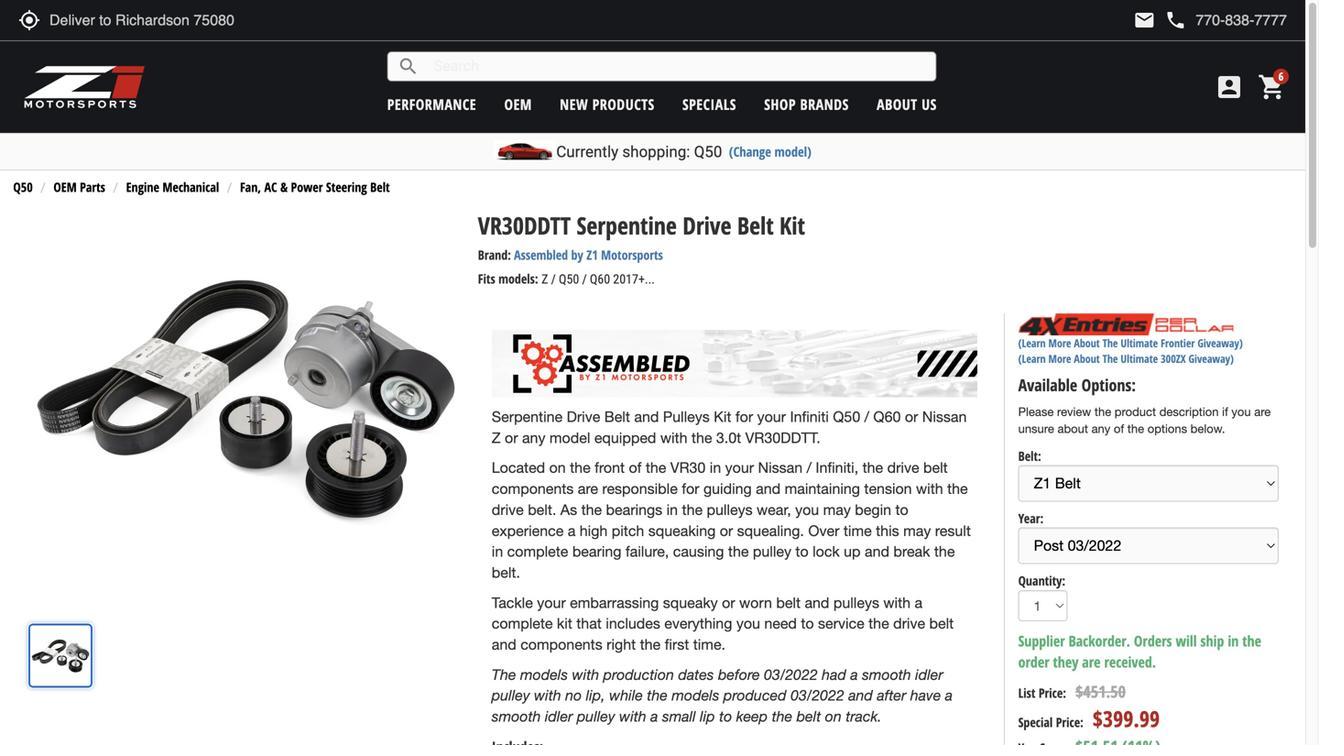 Task type: describe. For each thing, give the bounding box(es) containing it.
(learn more about the ultimate frontier giveaway) link
[[1019, 335, 1243, 351]]

vr30ddtt
[[478, 209, 571, 241]]

ship
[[1201, 631, 1225, 651]]

$399.99
[[1093, 704, 1160, 734]]

you inside (learn more about the ultimate frontier giveaway) (learn more about the ultimate 300zx giveaway) available options: please review the product description if you are unsure about any of the options below.
[[1232, 405, 1251, 419]]

with left "no"
[[534, 687, 561, 704]]

1 vertical spatial the
[[1103, 351, 1118, 366]]

frontier
[[1161, 335, 1195, 351]]

service
[[818, 615, 865, 632]]

drive inside tackle your embarrassing squeaky or worn belt and pulleys with a complete kit that includes everything you need to service the drive belt and components right the first time.
[[894, 615, 926, 632]]

serpentine inside vr30ddtt serpentine drive belt kit brand: assembled by z1 motorsports fits models: z / q50 / q60 2017+...
[[577, 209, 677, 241]]

produced
[[724, 687, 787, 704]]

0 horizontal spatial may
[[824, 501, 851, 518]]

specials link
[[683, 94, 737, 114]]

infiniti
[[790, 408, 829, 425]]

(change
[[729, 143, 772, 160]]

failure,
[[626, 543, 669, 560]]

1 horizontal spatial models
[[672, 687, 720, 704]]

production
[[604, 666, 674, 683]]

kit inside serpentine drive belt and pulleys kit for your infiniti q50 / q60 or nissan z or any model equipped with the 3.0t vr30ddtt.
[[714, 408, 732, 425]]

up
[[844, 543, 861, 560]]

with inside located on the front of the vr30 in your nissan / infiniti, the drive belt components are responsible for guiding and maintaining tension with the drive belt. as the bearings in the pulleys wear, you may begin to experience a high pitch squeaking or squealing. over time this may result in complete bearing failure, causing the pulley to lock up and break the belt.
[[916, 480, 944, 497]]

options
[[1148, 422, 1188, 436]]

vr30
[[671, 459, 706, 476]]

mail
[[1134, 9, 1156, 31]]

lip
[[700, 708, 715, 725]]

0 horizontal spatial idler
[[545, 708, 573, 725]]

price: for $451.50
[[1039, 684, 1067, 701]]

shop
[[764, 94, 796, 114]]

or inside tackle your embarrassing squeaky or worn belt and pulleys with a complete kit that includes everything you need to service the drive belt and components right the first time.
[[722, 594, 736, 611]]

about
[[1058, 422, 1089, 436]]

currently
[[556, 143, 619, 161]]

your inside serpentine drive belt and pulleys kit for your infiniti q50 / q60 or nissan z or any model equipped with the 3.0t vr30ddtt.
[[758, 408, 786, 425]]

the up squeaking at the bottom of page
[[682, 501, 703, 518]]

1 vertical spatial drive
[[492, 501, 524, 518]]

lock
[[813, 543, 840, 560]]

squeaky
[[663, 594, 718, 611]]

responsible
[[602, 480, 678, 497]]

to left 'lock' on the right of page
[[796, 543, 809, 560]]

phone link
[[1165, 9, 1288, 31]]

2 ultimate from the top
[[1121, 351, 1158, 366]]

causing
[[673, 543, 724, 560]]

the right service
[[869, 615, 890, 632]]

shopping:
[[623, 143, 690, 161]]

1 vertical spatial 03/2022
[[791, 687, 845, 704]]

tackle
[[492, 594, 533, 611]]

0 horizontal spatial models
[[520, 666, 568, 683]]

2 (learn from the top
[[1019, 351, 1046, 366]]

a right had
[[851, 666, 858, 683]]

pulleys inside located on the front of the vr30 in your nissan / infiniti, the drive belt components are responsible for guiding and maintaining tension with the drive belt. as the bearings in the pulleys wear, you may begin to experience a high pitch squeaking or squealing. over time this may result in complete bearing failure, causing the pulley to lock up and break the belt.
[[707, 501, 753, 518]]

please
[[1019, 405, 1054, 419]]

if
[[1223, 405, 1229, 419]]

kit
[[557, 615, 573, 632]]

performance
[[387, 94, 477, 114]]

to inside tackle your embarrassing squeaky or worn belt and pulleys with a complete kit that includes everything you need to service the drive belt and components right the first time.
[[801, 615, 814, 632]]

us
[[922, 94, 937, 114]]

&
[[280, 178, 288, 196]]

everything
[[665, 615, 733, 632]]

Search search field
[[419, 52, 936, 81]]

products
[[593, 94, 655, 114]]

pitch
[[612, 522, 645, 539]]

0 horizontal spatial belt.
[[492, 564, 520, 581]]

0 vertical spatial drive
[[888, 459, 920, 476]]

review
[[1058, 405, 1092, 419]]

available
[[1019, 374, 1078, 396]]

components inside located on the front of the vr30 in your nissan / infiniti, the drive belt components are responsible for guiding and maintaining tension with the drive belt. as the bearings in the pulleys wear, you may begin to experience a high pitch squeaking or squealing. over time this may result in complete bearing failure, causing the pulley to lock up and break the belt.
[[492, 480, 574, 497]]

belt up have
[[930, 615, 954, 632]]

vr30ddtt.
[[746, 429, 821, 446]]

quantity:
[[1019, 572, 1066, 589]]

account_box link
[[1211, 72, 1249, 102]]

1 vertical spatial pulley
[[492, 687, 530, 704]]

first
[[665, 636, 689, 653]]

located
[[492, 459, 545, 476]]

with down while
[[620, 708, 647, 725]]

brands
[[801, 94, 849, 114]]

fits
[[478, 270, 495, 287]]

unsure
[[1019, 422, 1055, 436]]

experience
[[492, 522, 564, 539]]

have
[[911, 687, 941, 704]]

belt up need
[[777, 594, 801, 611]]

1 horizontal spatial may
[[904, 522, 931, 539]]

0 vertical spatial 03/2022
[[764, 666, 818, 683]]

mail link
[[1134, 9, 1156, 31]]

the up result
[[948, 480, 968, 497]]

3.0t
[[717, 429, 742, 446]]

pulley inside located on the front of the vr30 in your nissan / infiniti, the drive belt components are responsible for guiding and maintaining tension with the drive belt. as the bearings in the pulleys wear, you may begin to experience a high pitch squeaking or squealing. over time this may result in complete bearing failure, causing the pulley to lock up and break the belt.
[[753, 543, 792, 560]]

the up the 'responsible'
[[646, 459, 667, 476]]

and down this
[[865, 543, 890, 560]]

received.
[[1105, 652, 1157, 672]]

belt inside serpentine drive belt and pulleys kit for your infiniti q50 / q60 or nissan z or any model equipped with the 3.0t vr30ddtt.
[[605, 408, 630, 425]]

parts
[[80, 178, 105, 196]]

performance link
[[387, 94, 477, 114]]

result
[[935, 522, 971, 539]]

a left the small
[[651, 708, 658, 725]]

wear,
[[757, 501, 791, 518]]

about us
[[877, 94, 937, 114]]

break
[[894, 543, 931, 560]]

assembled
[[514, 246, 568, 264]]

0 horizontal spatial smooth
[[492, 708, 541, 725]]

before
[[718, 666, 760, 683]]

new
[[560, 94, 588, 114]]

and inside serpentine drive belt and pulleys kit for your infiniti q50 / q60 or nissan z or any model equipped with the 3.0t vr30ddtt.
[[634, 408, 659, 425]]

oem for oem
[[504, 94, 532, 114]]

/ down assembled by z1 motorsports link
[[582, 272, 587, 287]]

z inside serpentine drive belt and pulleys kit for your infiniti q50 / q60 or nissan z or any model equipped with the 3.0t vr30ddtt.
[[492, 429, 501, 446]]

the left front
[[570, 459, 591, 476]]

maintaining
[[785, 480, 861, 497]]

you inside located on the front of the vr30 in your nissan / infiniti, the drive belt components are responsible for guiding and maintaining tension with the drive belt. as the bearings in the pulleys wear, you may begin to experience a high pitch squeaking or squealing. over time this may result in complete bearing failure, causing the pulley to lock up and break the belt.
[[796, 501, 819, 518]]

to down "tension" in the right of the page
[[896, 501, 909, 518]]

/ inside serpentine drive belt and pulleys kit for your infiniti q50 / q60 or nissan z or any model equipped with the 3.0t vr30ddtt.
[[865, 408, 870, 425]]

0 vertical spatial giveaway)
[[1198, 335, 1243, 351]]

options:
[[1082, 374, 1136, 396]]

equipped
[[595, 429, 657, 446]]

engine mechanical
[[126, 178, 219, 196]]

serpentine inside serpentine drive belt and pulleys kit for your infiniti q50 / q60 or nissan z or any model equipped with the 3.0t vr30ddtt.
[[492, 408, 563, 425]]

1 vertical spatial giveaway)
[[1189, 351, 1234, 366]]

had
[[822, 666, 847, 683]]

a inside located on the front of the vr30 in your nissan / infiniti, the drive belt components are responsible for guiding and maintaining tension with the drive belt. as the bearings in the pulleys wear, you may begin to experience a high pitch squeaking or squealing. over time this may result in complete bearing failure, causing the pulley to lock up and break the belt.
[[568, 522, 576, 539]]

q50 left oem parts link
[[13, 178, 33, 196]]

with inside serpentine drive belt and pulleys kit for your infiniti q50 / q60 or nissan z or any model equipped with the 3.0t vr30ddtt.
[[661, 429, 688, 446]]

q50 left '(change' at right top
[[694, 143, 722, 161]]

1 vertical spatial about
[[1074, 335, 1100, 351]]

the models with production dates before 03/2022 had a smooth idler pulley with no lip, while the models produced 03/2022 and after have a smooth idler pulley with a small lip to keep the belt on track.
[[492, 666, 953, 725]]

model
[[550, 429, 591, 446]]

squealing.
[[737, 522, 805, 539]]

list price: $451.50
[[1019, 680, 1126, 703]]

q50 inside serpentine drive belt and pulleys kit for your infiniti q50 / q60 or nissan z or any model equipped with the 3.0t vr30ddtt.
[[833, 408, 861, 425]]

with up lip,
[[572, 666, 599, 683]]

with inside tackle your embarrassing squeaky or worn belt and pulleys with a complete kit that includes everything you need to service the drive belt and components right the first time.
[[884, 594, 911, 611]]

of inside located on the front of the vr30 in your nissan / infiniti, the drive belt components are responsible for guiding and maintaining tension with the drive belt. as the bearings in the pulleys wear, you may begin to experience a high pitch squeaking or squealing. over time this may result in complete bearing failure, causing the pulley to lock up and break the belt.
[[629, 459, 642, 476]]

brand:
[[478, 246, 511, 264]]

the down production on the bottom of page
[[647, 687, 668, 704]]

or up "tension" in the right of the page
[[905, 408, 919, 425]]

time
[[844, 522, 872, 539]]

1 (learn from the top
[[1019, 335, 1046, 351]]

0 vertical spatial the
[[1103, 335, 1118, 351]]

time.
[[693, 636, 726, 653]]

belt:
[[1019, 447, 1042, 464]]

belt inside located on the front of the vr30 in your nissan / infiniti, the drive belt components are responsible for guiding and maintaining tension with the drive belt. as the bearings in the pulleys wear, you may begin to experience a high pitch squeaking or squealing. over time this may result in complete bearing failure, causing the pulley to lock up and break the belt.
[[924, 459, 948, 476]]

the inside serpentine drive belt and pulleys kit for your infiniti q50 / q60 or nissan z or any model equipped with the 3.0t vr30ddtt.
[[692, 429, 712, 446]]

300zx
[[1161, 351, 1186, 366]]

price: for $399.99
[[1056, 714, 1084, 731]]

are inside supplier backorder. orders will ship in the order they are received.
[[1083, 652, 1101, 672]]

front
[[595, 459, 625, 476]]

q60 inside vr30ddtt serpentine drive belt kit brand: assembled by z1 motorsports fits models: z / q50 / q60 2017+...
[[590, 272, 610, 287]]

z1
[[587, 246, 598, 264]]

1 more from the top
[[1049, 335, 1072, 351]]

right
[[607, 636, 636, 653]]

the left first
[[640, 636, 661, 653]]

the down squealing.
[[728, 543, 749, 560]]



Task type: vqa. For each thing, say whether or not it's contained in the screenshot.
Rear related to The
no



Task type: locate. For each thing, give the bounding box(es) containing it.
the down product
[[1128, 422, 1145, 436]]

1 horizontal spatial belt
[[605, 408, 630, 425]]

serpentine
[[577, 209, 677, 241], [492, 408, 563, 425]]

0 horizontal spatial of
[[629, 459, 642, 476]]

1 vertical spatial idler
[[545, 708, 573, 725]]

1 vertical spatial of
[[629, 459, 642, 476]]

tackle your embarrassing squeaky or worn belt and pulleys with a complete kit that includes everything you need to service the drive belt and components right the first time.
[[492, 594, 954, 653]]

belt up equipped at bottom
[[605, 408, 630, 425]]

0 vertical spatial belt.
[[528, 501, 557, 518]]

any up located
[[522, 429, 546, 446]]

product
[[1115, 405, 1157, 419]]

infiniti,
[[816, 459, 859, 476]]

on down model
[[550, 459, 566, 476]]

of up the 'responsible'
[[629, 459, 642, 476]]

special
[[1019, 714, 1053, 731]]

(learn
[[1019, 335, 1046, 351], [1019, 351, 1046, 366]]

and down tackle
[[492, 636, 517, 653]]

0 horizontal spatial kit
[[714, 408, 732, 425]]

of inside (learn more about the ultimate frontier giveaway) (learn more about the ultimate 300zx giveaway) available options: please review the product description if you are unsure about any of the options below.
[[1114, 422, 1125, 436]]

models
[[520, 666, 568, 683], [672, 687, 720, 704]]

complete down "experience"
[[507, 543, 569, 560]]

1 horizontal spatial for
[[736, 408, 753, 425]]

the down pulleys
[[692, 429, 712, 446]]

a right have
[[946, 687, 953, 704]]

1 vertical spatial oem
[[54, 178, 77, 196]]

1 vertical spatial may
[[904, 522, 931, 539]]

2017+...
[[613, 272, 655, 287]]

oem parts
[[54, 178, 105, 196]]

1 horizontal spatial are
[[1083, 652, 1101, 672]]

for down the vr30
[[682, 480, 700, 497]]

for up 3.0t
[[736, 408, 753, 425]]

2 vertical spatial you
[[737, 615, 761, 632]]

2 vertical spatial the
[[492, 666, 516, 683]]

are
[[1255, 405, 1271, 419], [578, 480, 598, 497], [1083, 652, 1101, 672]]

price: inside list price: $451.50
[[1039, 684, 1067, 701]]

dates
[[679, 666, 714, 683]]

keep
[[737, 708, 768, 725]]

belt. up tackle
[[492, 564, 520, 581]]

you down "worn"
[[737, 615, 761, 632]]

pulley left "no"
[[492, 687, 530, 704]]

0 horizontal spatial drive
[[567, 408, 601, 425]]

giveaway)
[[1198, 335, 1243, 351], [1189, 351, 1234, 366]]

0 vertical spatial your
[[758, 408, 786, 425]]

vr30ddtt serpentine drive belt kit brand: assembled by z1 motorsports fits models: z / q50 / q60 2017+...
[[478, 209, 806, 287]]

(learn more about the ultimate frontier giveaway) (learn more about the ultimate 300zx giveaway) available options: please review the product description if you are unsure about any of the options below.
[[1019, 335, 1271, 436]]

2 vertical spatial belt
[[605, 408, 630, 425]]

/ right 'infiniti'
[[865, 408, 870, 425]]

q60 inside serpentine drive belt and pulleys kit for your infiniti q50 / q60 or nissan z or any model equipped with the 3.0t vr30ddtt.
[[874, 408, 901, 425]]

belt. up "experience"
[[528, 501, 557, 518]]

idler up have
[[916, 666, 944, 683]]

1 horizontal spatial drive
[[683, 209, 732, 241]]

1 horizontal spatial any
[[1092, 422, 1111, 436]]

and up wear,
[[756, 480, 781, 497]]

any
[[1092, 422, 1111, 436], [522, 429, 546, 446]]

q60 down z1
[[590, 272, 610, 287]]

0 horizontal spatial any
[[522, 429, 546, 446]]

components inside tackle your embarrassing squeaky or worn belt and pulleys with a complete kit that includes everything you need to service the drive belt and components right the first time.
[[521, 636, 603, 653]]

drive down currently shopping: q50 (change model)
[[683, 209, 732, 241]]

1 horizontal spatial you
[[796, 501, 819, 518]]

0 vertical spatial idler
[[916, 666, 944, 683]]

ac
[[264, 178, 277, 196]]

kit inside vr30ddtt serpentine drive belt kit brand: assembled by z1 motorsports fits models: z / q50 / q60 2017+...
[[780, 209, 806, 241]]

1 vertical spatial nissan
[[758, 459, 803, 476]]

any inside serpentine drive belt and pulleys kit for your infiniti q50 / q60 or nissan z or any model equipped with the 3.0t vr30ddtt.
[[522, 429, 546, 446]]

in down "experience"
[[492, 543, 503, 560]]

with down break
[[884, 594, 911, 611]]

q50 inside vr30ddtt serpentine drive belt kit brand: assembled by z1 motorsports fits models: z / q50 / q60 2017+...
[[559, 272, 579, 287]]

about up (learn more about the ultimate 300zx giveaway) link
[[1074, 335, 1100, 351]]

2 horizontal spatial belt
[[738, 209, 774, 241]]

0 vertical spatial ultimate
[[1121, 335, 1158, 351]]

0 horizontal spatial q60
[[590, 272, 610, 287]]

1 vertical spatial z
[[492, 429, 501, 446]]

2 horizontal spatial are
[[1255, 405, 1271, 419]]

1 vertical spatial on
[[825, 708, 842, 725]]

worn
[[740, 594, 772, 611]]

shopping_cart
[[1258, 72, 1288, 102]]

1 vertical spatial more
[[1049, 351, 1072, 366]]

kit down model)
[[780, 209, 806, 241]]

more
[[1049, 335, 1072, 351], [1049, 351, 1072, 366]]

0 horizontal spatial on
[[550, 459, 566, 476]]

1 horizontal spatial pulley
[[577, 708, 615, 725]]

the down (learn more about the ultimate frontier giveaway) link
[[1103, 351, 1118, 366]]

z inside vr30ddtt serpentine drive belt kit brand: assembled by z1 motorsports fits models: z / q50 / q60 2017+...
[[542, 272, 548, 287]]

0 horizontal spatial pulleys
[[707, 501, 753, 518]]

2 vertical spatial are
[[1083, 652, 1101, 672]]

1 vertical spatial price:
[[1056, 714, 1084, 731]]

0 horizontal spatial are
[[578, 480, 598, 497]]

mail phone
[[1134, 9, 1187, 31]]

the inside the models with production dates before 03/2022 had a smooth idler pulley with no lip, while the models produced 03/2022 and after have a smooth idler pulley with a small lip to keep the belt on track.
[[492, 666, 516, 683]]

1 vertical spatial serpentine
[[492, 408, 563, 425]]

components
[[492, 480, 574, 497], [521, 636, 603, 653]]

0 vertical spatial kit
[[780, 209, 806, 241]]

are inside (learn more about the ultimate frontier giveaway) (learn more about the ultimate 300zx giveaway) available options: please review the product description if you are unsure about any of the options below.
[[1255, 405, 1271, 419]]

1 vertical spatial are
[[578, 480, 598, 497]]

giveaway) right frontier
[[1198, 335, 1243, 351]]

or inside located on the front of the vr30 in your nissan / infiniti, the drive belt components are responsible for guiding and maintaining tension with the drive belt. as the bearings in the pulleys wear, you may begin to experience a high pitch squeaking or squealing. over time this may result in complete bearing failure, causing the pulley to lock up and break the belt.
[[720, 522, 733, 539]]

1 vertical spatial you
[[796, 501, 819, 518]]

pulley down squealing.
[[753, 543, 792, 560]]

kit up 3.0t
[[714, 408, 732, 425]]

order
[[1019, 652, 1050, 672]]

0 vertical spatial pulleys
[[707, 501, 753, 518]]

1 vertical spatial complete
[[492, 615, 553, 632]]

0 horizontal spatial you
[[737, 615, 761, 632]]

engine
[[126, 178, 159, 196]]

a down break
[[915, 594, 923, 611]]

the right keep
[[772, 708, 793, 725]]

0 horizontal spatial oem
[[54, 178, 77, 196]]

about up options:
[[1074, 351, 1100, 366]]

03/2022 up produced
[[764, 666, 818, 683]]

or up located
[[505, 429, 518, 446]]

and up equipped at bottom
[[634, 408, 659, 425]]

on inside located on the front of the vr30 in your nissan / infiniti, the drive belt components are responsible for guiding and maintaining tension with the drive belt. as the bearings in the pulleys wear, you may begin to experience a high pitch squeaking or squealing. over time this may result in complete bearing failure, causing the pulley to lock up and break the belt.
[[550, 459, 566, 476]]

1 horizontal spatial on
[[825, 708, 842, 725]]

pulleys down guiding
[[707, 501, 753, 518]]

1 horizontal spatial your
[[726, 459, 754, 476]]

year:
[[1019, 509, 1044, 527]]

steering
[[326, 178, 367, 196]]

to right lip
[[719, 708, 733, 725]]

1 horizontal spatial oem
[[504, 94, 532, 114]]

may up break
[[904, 522, 931, 539]]

the down options:
[[1095, 405, 1112, 419]]

you down maintaining on the right
[[796, 501, 819, 518]]

1 horizontal spatial of
[[1114, 422, 1125, 436]]

in inside supplier backorder. orders will ship in the order they are received.
[[1228, 631, 1239, 651]]

are right if
[[1255, 405, 1271, 419]]

1 horizontal spatial belt.
[[528, 501, 557, 518]]

1 horizontal spatial smooth
[[862, 666, 912, 683]]

serpentine up model
[[492, 408, 563, 425]]

the down result
[[935, 543, 955, 560]]

/ down assembled
[[551, 272, 556, 287]]

price: down list price: $451.50
[[1056, 714, 1084, 731]]

q50 right 'infiniti'
[[833, 408, 861, 425]]

0 vertical spatial are
[[1255, 405, 1271, 419]]

1 vertical spatial belt.
[[492, 564, 520, 581]]

a inside tackle your embarrassing squeaky or worn belt and pulleys with a complete kit that includes everything you need to service the drive belt and components right the first time.
[[915, 594, 923, 611]]

your up vr30ddtt.
[[758, 408, 786, 425]]

1 vertical spatial drive
[[567, 408, 601, 425]]

drive inside vr30ddtt serpentine drive belt kit brand: assembled by z1 motorsports fits models: z / q50 / q60 2017+...
[[683, 209, 732, 241]]

belt left track.
[[797, 708, 821, 725]]

2 horizontal spatial you
[[1232, 405, 1251, 419]]

pulleys inside tackle your embarrassing squeaky or worn belt and pulleys with a complete kit that includes everything you need to service the drive belt and components right the first time.
[[834, 594, 880, 611]]

0 horizontal spatial z
[[492, 429, 501, 446]]

1 vertical spatial belt
[[738, 209, 774, 241]]

0 vertical spatial z
[[542, 272, 548, 287]]

pulleys
[[707, 501, 753, 518], [834, 594, 880, 611]]

price:
[[1039, 684, 1067, 701], [1056, 714, 1084, 731]]

1 horizontal spatial pulleys
[[834, 594, 880, 611]]

$451.50
[[1076, 680, 1126, 703]]

q50 down by
[[559, 272, 579, 287]]

belt inside the models with production dates before 03/2022 had a smooth idler pulley with no lip, while the models produced 03/2022 and after have a smooth idler pulley with a small lip to keep the belt on track.
[[797, 708, 821, 725]]

mechanical
[[163, 178, 219, 196]]

price: inside the special price: $399.99
[[1056, 714, 1084, 731]]

0 horizontal spatial pulley
[[492, 687, 530, 704]]

2 horizontal spatial your
[[758, 408, 786, 425]]

belt right 'steering'
[[370, 178, 390, 196]]

over
[[809, 522, 840, 539]]

special price: $399.99
[[1019, 704, 1160, 734]]

for inside serpentine drive belt and pulleys kit for your infiniti q50 / q60 or nissan z or any model equipped with the 3.0t vr30ddtt.
[[736, 408, 753, 425]]

2 vertical spatial drive
[[894, 615, 926, 632]]

0 vertical spatial q60
[[590, 272, 610, 287]]

complete inside located on the front of the vr30 in your nissan / infiniti, the drive belt components are responsible for guiding and maintaining tension with the drive belt. as the bearings in the pulleys wear, you may begin to experience a high pitch squeaking or squealing. over time this may result in complete bearing failure, causing the pulley to lock up and break the belt.
[[507, 543, 569, 560]]

to inside the models with production dates before 03/2022 had a smooth idler pulley with no lip, while the models produced 03/2022 and after have a smooth idler pulley with a small lip to keep the belt on track.
[[719, 708, 733, 725]]

that
[[577, 615, 602, 632]]

kit
[[780, 209, 806, 241], [714, 408, 732, 425]]

1 horizontal spatial idler
[[916, 666, 944, 683]]

for inside located on the front of the vr30 in your nissan / infiniti, the drive belt components are responsible for guiding and maintaining tension with the drive belt. as the bearings in the pulleys wear, you may begin to experience a high pitch squeaking or squealing. over time this may result in complete bearing failure, causing the pulley to lock up and break the belt.
[[682, 480, 700, 497]]

fan,
[[240, 178, 261, 196]]

and inside the models with production dates before 03/2022 had a smooth idler pulley with no lip, while the models produced 03/2022 and after have a smooth idler pulley with a small lip to keep the belt on track.
[[849, 687, 873, 704]]

your inside located on the front of the vr30 in your nissan / infiniti, the drive belt components are responsible for guiding and maintaining tension with the drive belt. as the bearings in the pulleys wear, you may begin to experience a high pitch squeaking or squealing. over time this may result in complete bearing failure, causing the pulley to lock up and break the belt.
[[726, 459, 754, 476]]

serpentine up motorsports
[[577, 209, 677, 241]]

fan, ac & power steering belt link
[[240, 178, 390, 196]]

1 vertical spatial models
[[672, 687, 720, 704]]

on left track.
[[825, 708, 842, 725]]

complete down tackle
[[492, 615, 553, 632]]

the inside supplier backorder. orders will ship in the order they are received.
[[1243, 631, 1262, 651]]

squeaking
[[649, 522, 716, 539]]

0 vertical spatial nissan
[[923, 408, 967, 425]]

oem left parts
[[54, 178, 77, 196]]

in up squeaking at the bottom of page
[[667, 501, 678, 518]]

and up track.
[[849, 687, 873, 704]]

1 vertical spatial ultimate
[[1121, 351, 1158, 366]]

of down product
[[1114, 422, 1125, 436]]

they
[[1053, 652, 1079, 672]]

or
[[905, 408, 919, 425], [505, 429, 518, 446], [720, 522, 733, 539], [722, 594, 736, 611]]

fan, ac & power steering belt
[[240, 178, 390, 196]]

supplier backorder. orders will ship in the order they are received.
[[1019, 631, 1262, 672]]

will
[[1176, 631, 1197, 651]]

and up service
[[805, 594, 830, 611]]

the up "tension" in the right of the page
[[863, 459, 884, 476]]

0 vertical spatial smooth
[[862, 666, 912, 683]]

/ inside located on the front of the vr30 in your nissan / infiniti, the drive belt components are responsible for guiding and maintaining tension with the drive belt. as the bearings in the pulleys wear, you may begin to experience a high pitch squeaking or squealing. over time this may result in complete bearing failure, causing the pulley to lock up and break the belt.
[[807, 459, 812, 476]]

with down pulleys
[[661, 429, 688, 446]]

you inside tackle your embarrassing squeaky or worn belt and pulleys with a complete kit that includes everything you need to service the drive belt and components right the first time.
[[737, 615, 761, 632]]

belt inside vr30ddtt serpentine drive belt kit brand: assembled by z1 motorsports fits models: z / q50 / q60 2017+...
[[738, 209, 774, 241]]

/ up maintaining on the right
[[807, 459, 812, 476]]

currently shopping: q50 (change model)
[[556, 143, 812, 161]]

located on the front of the vr30 in your nissan / infiniti, the drive belt components are responsible for guiding and maintaining tension with the drive belt. as the bearings in the pulleys wear, you may begin to experience a high pitch squeaking or squealing. over time this may result in complete bearing failure, causing the pulley to lock up and break the belt.
[[492, 459, 971, 581]]

0 horizontal spatial serpentine
[[492, 408, 563, 425]]

you right if
[[1232, 405, 1251, 419]]

the right ship
[[1243, 631, 1262, 651]]

supplier
[[1019, 631, 1065, 651]]

drive inside serpentine drive belt and pulleys kit for your infiniti q50 / q60 or nissan z or any model equipped with the 3.0t vr30ddtt.
[[567, 408, 601, 425]]

drive up "tension" in the right of the page
[[888, 459, 920, 476]]

03/2022 down had
[[791, 687, 845, 704]]

0 vertical spatial price:
[[1039, 684, 1067, 701]]

track.
[[846, 708, 882, 725]]

models up "no"
[[520, 666, 568, 683]]

2 vertical spatial about
[[1074, 351, 1100, 366]]

no
[[566, 687, 582, 704]]

/
[[551, 272, 556, 287], [582, 272, 587, 287], [865, 408, 870, 425], [807, 459, 812, 476]]

1 vertical spatial components
[[521, 636, 603, 653]]

the up (learn more about the ultimate 300zx giveaway) link
[[1103, 335, 1118, 351]]

shopping_cart link
[[1254, 72, 1288, 102]]

belt
[[924, 459, 948, 476], [777, 594, 801, 611], [930, 615, 954, 632], [797, 708, 821, 725]]

0 vertical spatial on
[[550, 459, 566, 476]]

the
[[1103, 335, 1118, 351], [1103, 351, 1118, 366], [492, 666, 516, 683]]

complete inside tackle your embarrassing squeaky or worn belt and pulleys with a complete kit that includes everything you need to service the drive belt and components right the first time.
[[492, 615, 553, 632]]

0 vertical spatial for
[[736, 408, 753, 425]]

z down assembled
[[542, 272, 548, 287]]

any inside (learn more about the ultimate frontier giveaway) (learn more about the ultimate 300zx giveaway) available options: please review the product description if you are unsure about any of the options below.
[[1092, 422, 1111, 436]]

description
[[1160, 405, 1219, 419]]

oem for oem parts
[[54, 178, 77, 196]]

in up guiding
[[710, 459, 721, 476]]

0 vertical spatial complete
[[507, 543, 569, 560]]

your up the kit
[[537, 594, 566, 611]]

nissan inside serpentine drive belt and pulleys kit for your infiniti q50 / q60 or nissan z or any model equipped with the 3.0t vr30ddtt.
[[923, 408, 967, 425]]

in right ship
[[1228, 631, 1239, 651]]

are inside located on the front of the vr30 in your nissan / infiniti, the drive belt components are responsible for guiding and maintaining tension with the drive belt. as the bearings in the pulleys wear, you may begin to experience a high pitch squeaking or squealing. over time this may result in complete bearing failure, causing the pulley to lock up and break the belt.
[[578, 480, 598, 497]]

0 vertical spatial about
[[877, 94, 918, 114]]

1 horizontal spatial kit
[[780, 209, 806, 241]]

(learn more about the ultimate 300zx giveaway) link
[[1019, 351, 1234, 366]]

the up high
[[582, 501, 602, 518]]

components down the kit
[[521, 636, 603, 653]]

a down as
[[568, 522, 576, 539]]

1 horizontal spatial z
[[542, 272, 548, 287]]

bearings
[[606, 501, 663, 518]]

new products
[[560, 94, 655, 114]]

your up guiding
[[726, 459, 754, 476]]

2 vertical spatial pulley
[[577, 708, 615, 725]]

belt.
[[528, 501, 557, 518], [492, 564, 520, 581]]

may up over on the right bottom
[[824, 501, 851, 518]]

with right "tension" in the right of the page
[[916, 480, 944, 497]]

z1 motorsports logo image
[[23, 64, 146, 110]]

2 more from the top
[[1049, 351, 1072, 366]]

oem left new
[[504, 94, 532, 114]]

belt
[[370, 178, 390, 196], [738, 209, 774, 241], [605, 408, 630, 425]]

1 vertical spatial kit
[[714, 408, 732, 425]]

2 vertical spatial your
[[537, 594, 566, 611]]

drive up model
[[567, 408, 601, 425]]

0 vertical spatial oem
[[504, 94, 532, 114]]

pulleys up service
[[834, 594, 880, 611]]

0 vertical spatial may
[[824, 501, 851, 518]]

ultimate
[[1121, 335, 1158, 351], [1121, 351, 1158, 366]]

0 horizontal spatial belt
[[370, 178, 390, 196]]

price: right list at the bottom right of page
[[1039, 684, 1067, 701]]

drive up "experience"
[[492, 501, 524, 518]]

components down located
[[492, 480, 574, 497]]

idler
[[916, 666, 944, 683], [545, 708, 573, 725]]

bearing
[[573, 543, 622, 560]]

of
[[1114, 422, 1125, 436], [629, 459, 642, 476]]

03/2022
[[764, 666, 818, 683], [791, 687, 845, 704]]

1 vertical spatial your
[[726, 459, 754, 476]]

any right about
[[1092, 422, 1111, 436]]

idler down "no"
[[545, 708, 573, 725]]

0 vertical spatial components
[[492, 480, 574, 497]]

1 horizontal spatial q60
[[874, 408, 901, 425]]

ultimate down (learn more about the ultimate frontier giveaway) link
[[1121, 351, 1158, 366]]

0 vertical spatial you
[[1232, 405, 1251, 419]]

nissan inside located on the front of the vr30 in your nissan / infiniti, the drive belt components are responsible for guiding and maintaining tension with the drive belt. as the bearings in the pulleys wear, you may begin to experience a high pitch squeaking or squealing. over time this may result in complete bearing failure, causing the pulley to lock up and break the belt.
[[758, 459, 803, 476]]

your inside tackle your embarrassing squeaky or worn belt and pulleys with a complete kit that includes everything you need to service the drive belt and components right the first time.
[[537, 594, 566, 611]]

drive right service
[[894, 615, 926, 632]]

backorder.
[[1069, 631, 1131, 651]]

by
[[571, 246, 584, 264]]

lip,
[[586, 687, 605, 704]]

z up located
[[492, 429, 501, 446]]

drive
[[683, 209, 732, 241], [567, 408, 601, 425]]

on inside the models with production dates before 03/2022 had a smooth idler pulley with no lip, while the models produced 03/2022 and after have a smooth idler pulley with a small lip to keep the belt on track.
[[825, 708, 842, 725]]

0 vertical spatial pulley
[[753, 543, 792, 560]]

0 vertical spatial more
[[1049, 335, 1072, 351]]

complete
[[507, 543, 569, 560], [492, 615, 553, 632]]

embarrassing
[[570, 594, 659, 611]]

in
[[710, 459, 721, 476], [667, 501, 678, 518], [492, 543, 503, 560], [1228, 631, 1239, 651]]

1 ultimate from the top
[[1121, 335, 1158, 351]]

list
[[1019, 684, 1036, 701]]



